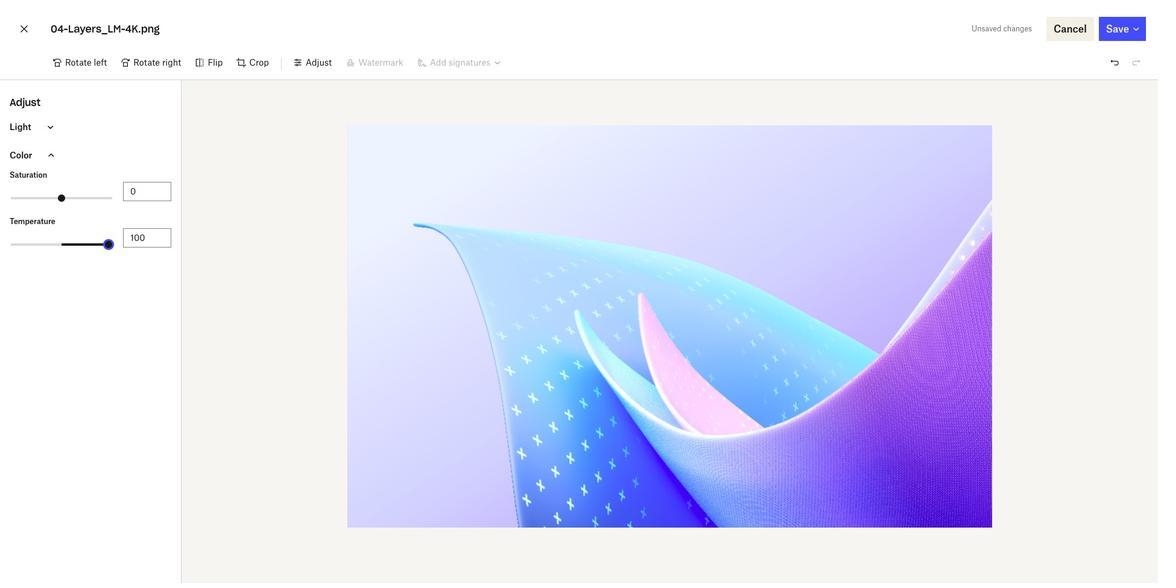 Task type: locate. For each thing, give the bounding box(es) containing it.
2 rotate from the left
[[133, 57, 160, 68]]

layers_lm-
[[68, 23, 125, 35]]

flip button
[[188, 53, 230, 72]]

0 vertical spatial adjust
[[306, 57, 332, 68]]

save button
[[1099, 17, 1146, 41]]

4k.png
[[125, 23, 160, 35]]

rotate left "left"
[[65, 57, 92, 68]]

adjust inside the adjust button
[[306, 57, 332, 68]]

rotate right button
[[114, 53, 188, 72]]

0 horizontal spatial rotate
[[65, 57, 92, 68]]

Temperature range field
[[11, 244, 112, 246]]

rotate left right
[[133, 57, 160, 68]]

1 vertical spatial adjust
[[10, 97, 40, 109]]

adjust button
[[286, 53, 339, 72]]

right
[[162, 57, 181, 68]]

rotate
[[65, 57, 92, 68], [133, 57, 160, 68]]

0 horizontal spatial adjust
[[10, 97, 40, 109]]

1 horizontal spatial adjust
[[306, 57, 332, 68]]

1 horizontal spatial rotate
[[133, 57, 160, 68]]

crop button
[[230, 53, 276, 72]]

None field
[[0, 0, 93, 13]]

color
[[10, 150, 32, 160]]

close image
[[17, 19, 31, 39]]

adjust right crop
[[306, 57, 332, 68]]

1 rotate from the left
[[65, 57, 92, 68]]

Saturation range field
[[11, 197, 112, 200]]

04-
[[51, 23, 68, 35]]

unsaved changes
[[972, 24, 1032, 33]]

adjust
[[306, 57, 332, 68], [10, 97, 40, 109]]

adjust up light
[[10, 97, 40, 109]]

crop
[[249, 57, 269, 68]]



Task type: vqa. For each thing, say whether or not it's contained in the screenshot.
Rotate right button
yes



Task type: describe. For each thing, give the bounding box(es) containing it.
light
[[10, 122, 31, 132]]

rotate left
[[65, 57, 107, 68]]

Saturation number field
[[130, 185, 164, 198]]

color button
[[0, 141, 181, 170]]

temperature
[[10, 217, 55, 226]]

cancel
[[1054, 23, 1087, 35]]

unsaved
[[972, 24, 1002, 33]]

rotate for rotate left
[[65, 57, 92, 68]]

light button
[[0, 113, 181, 141]]

flip
[[208, 57, 223, 68]]

saturation
[[10, 171, 47, 180]]

changes
[[1003, 24, 1032, 33]]

rotate left button
[[46, 53, 114, 72]]

rotate right
[[133, 57, 181, 68]]

04-layers_lm-4k.png
[[51, 23, 160, 35]]

rotate for rotate right
[[133, 57, 160, 68]]

cancel button
[[1047, 17, 1094, 41]]

Temperature number field
[[130, 232, 164, 245]]

left
[[94, 57, 107, 68]]

save
[[1106, 23, 1129, 35]]



